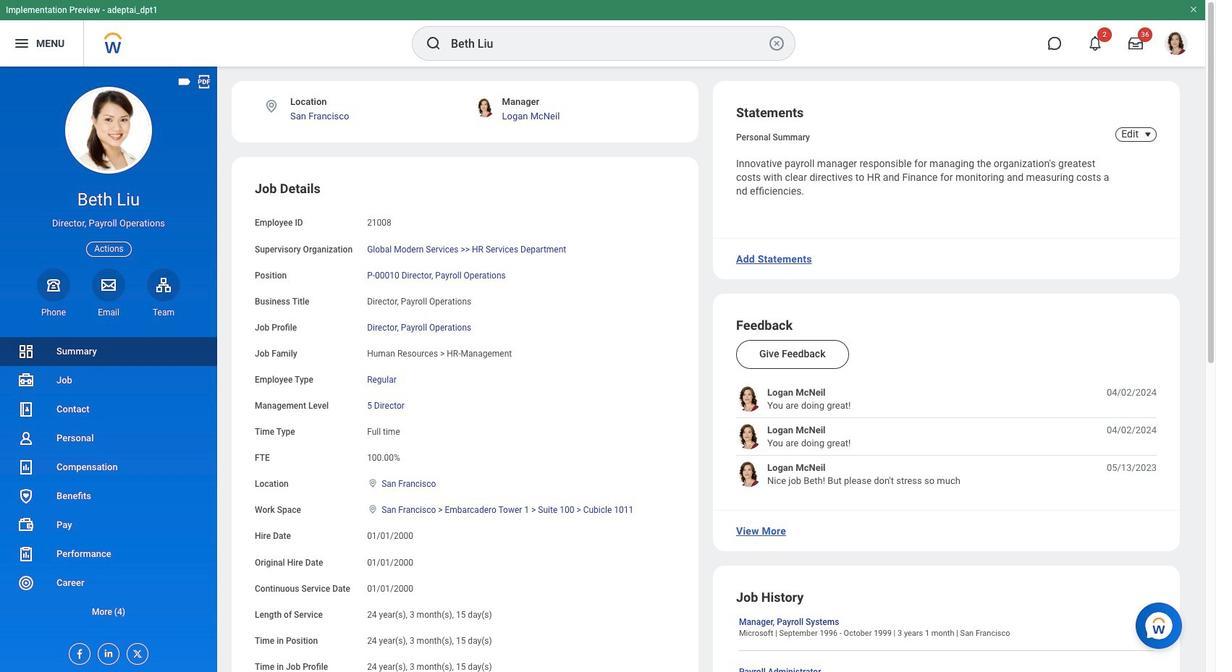 Task type: describe. For each thing, give the bounding box(es) containing it.
compensation image
[[17, 459, 35, 476]]

1 employee's photo (logan mcneil) image from the top
[[736, 387, 762, 412]]

0 horizontal spatial list
[[0, 337, 217, 627]]

phone image
[[43, 276, 64, 294]]

team beth liu element
[[147, 307, 180, 318]]

mail image
[[100, 276, 117, 294]]

search image
[[425, 35, 442, 52]]

profile logan mcneil image
[[1165, 32, 1188, 58]]

tag image
[[177, 74, 193, 90]]

2 vertical spatial location image
[[367, 505, 379, 515]]

0 vertical spatial location image
[[264, 98, 279, 114]]

email beth liu element
[[92, 307, 125, 318]]

navigation pane region
[[0, 67, 217, 673]]

job image
[[17, 372, 35, 389]]

2 employee's photo (logan mcneil) image from the top
[[736, 424, 762, 450]]

Search Workday  search field
[[451, 28, 765, 59]]

facebook image
[[70, 644, 85, 660]]

x circle image
[[768, 35, 786, 52]]

linkedin image
[[98, 644, 114, 660]]

notifications large image
[[1088, 36, 1103, 51]]

1 horizontal spatial list
[[736, 387, 1157, 487]]

pay image
[[17, 517, 35, 534]]



Task type: vqa. For each thing, say whether or not it's contained in the screenshot.
LINKEDIN icon
yes



Task type: locate. For each thing, give the bounding box(es) containing it.
1 vertical spatial employee's photo (logan mcneil) image
[[736, 424, 762, 450]]

summary image
[[17, 343, 35, 361]]

phone beth liu element
[[37, 307, 70, 318]]

contact image
[[17, 401, 35, 418]]

view printable version (pdf) image
[[196, 74, 212, 90]]

1 vertical spatial location image
[[367, 479, 379, 489]]

view team image
[[155, 276, 172, 294]]

caret down image
[[1140, 129, 1157, 140]]

inbox large image
[[1129, 36, 1143, 51]]

justify image
[[13, 35, 30, 52]]

close environment banner image
[[1190, 5, 1198, 14]]

location image
[[264, 98, 279, 114], [367, 479, 379, 489], [367, 505, 379, 515]]

performance image
[[17, 546, 35, 563]]

list
[[0, 337, 217, 627], [736, 387, 1157, 487]]

career image
[[17, 575, 35, 592]]

full time element
[[367, 424, 400, 437]]

personal image
[[17, 430, 35, 447]]

x image
[[127, 644, 143, 660]]

3 employee's photo (logan mcneil) image from the top
[[736, 462, 762, 487]]

employee's photo (logan mcneil) image
[[736, 387, 762, 412], [736, 424, 762, 450], [736, 462, 762, 487]]

banner
[[0, 0, 1205, 67]]

2 vertical spatial employee's photo (logan mcneil) image
[[736, 462, 762, 487]]

personal summary element
[[736, 130, 810, 143]]

group
[[255, 181, 675, 673]]

0 vertical spatial employee's photo (logan mcneil) image
[[736, 387, 762, 412]]

benefits image
[[17, 488, 35, 505]]



